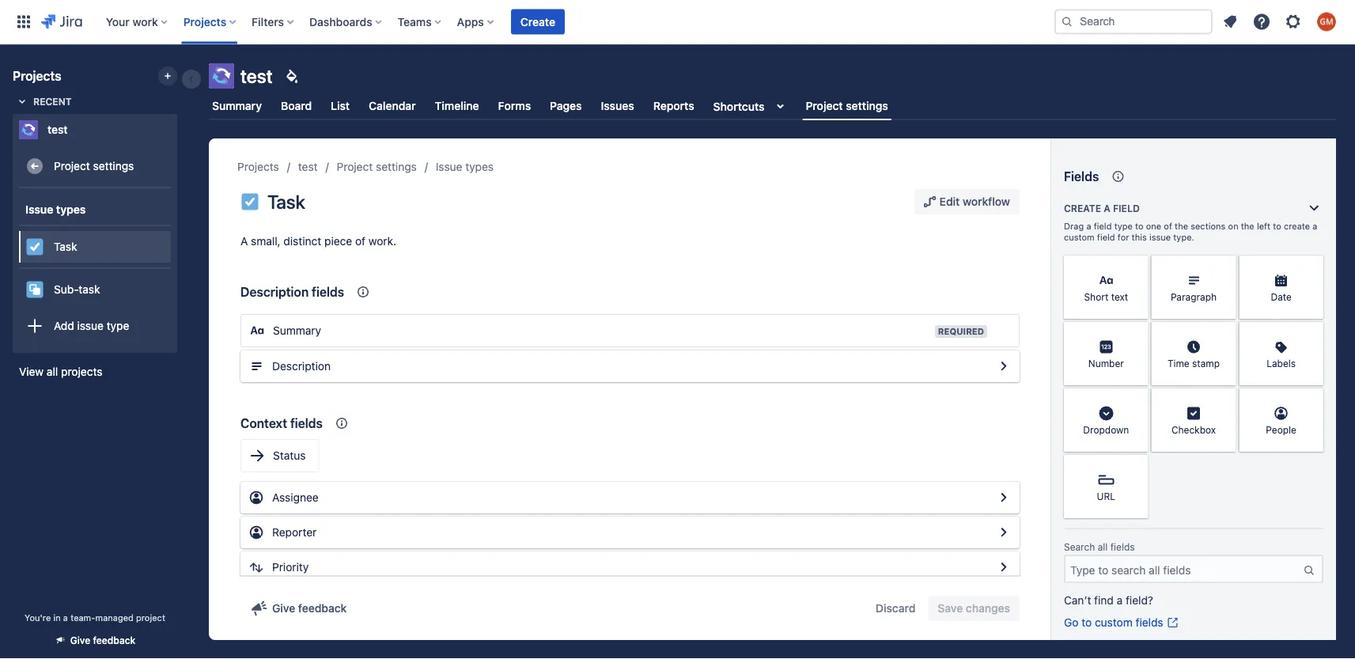 Task type: describe. For each thing, give the bounding box(es) containing it.
field?
[[1126, 594, 1154, 607]]

date
[[1272, 291, 1292, 302]]

can't find a field?
[[1065, 594, 1154, 607]]

a right create
[[1313, 221, 1318, 232]]

context
[[241, 416, 287, 431]]

summary inside summary link
[[212, 99, 262, 112]]

left
[[1258, 221, 1271, 232]]

add to starred image
[[173, 120, 192, 139]]

can't
[[1065, 594, 1092, 607]]

feedback for topmost give feedback button
[[298, 602, 347, 615]]

projects for projects popup button
[[183, 15, 226, 28]]

drag a field type to one of the sections on the left to create a custom field for this issue type.
[[1065, 221, 1318, 243]]

url
[[1097, 491, 1116, 502]]

more information image for people
[[1304, 390, 1323, 409]]

2 horizontal spatial test
[[298, 160, 318, 173]]

go
[[1065, 616, 1079, 629]]

type inside drag a field type to one of the sections on the left to create a custom field for this issue type.
[[1115, 221, 1133, 232]]

pages link
[[547, 92, 585, 120]]

short text
[[1085, 291, 1129, 302]]

distinct
[[284, 235, 322, 248]]

dashboards button
[[305, 9, 388, 34]]

more information image for labels
[[1304, 324, 1323, 343]]

teams
[[398, 15, 432, 28]]

give for topmost give feedback button
[[272, 602, 295, 615]]

create a field
[[1065, 203, 1140, 214]]

you're in a team-managed project
[[25, 613, 165, 623]]

2 horizontal spatial project
[[806, 99, 843, 112]]

give feedback for bottommost give feedback button
[[70, 635, 136, 646]]

sections
[[1191, 221, 1226, 232]]

filters
[[252, 15, 284, 28]]

group containing issue types
[[19, 188, 171, 351]]

team-
[[71, 613, 95, 623]]

more information about the context fields image for context fields
[[332, 414, 351, 433]]

2 horizontal spatial settings
[[846, 99, 889, 112]]

create button
[[511, 9, 565, 34]]

give feedback for topmost give feedback button
[[272, 602, 347, 615]]

1 horizontal spatial settings
[[376, 160, 417, 173]]

0 horizontal spatial to
[[1082, 616, 1092, 629]]

forms link
[[495, 92, 534, 120]]

reports link
[[650, 92, 698, 120]]

1 vertical spatial projects
[[13, 68, 61, 84]]

calendar
[[369, 99, 416, 112]]

your
[[106, 15, 130, 28]]

1 the from the left
[[1175, 221, 1189, 232]]

type.
[[1174, 232, 1195, 243]]

assignee
[[272, 491, 319, 504]]

description for description fields
[[241, 285, 309, 300]]

pages
[[550, 99, 582, 112]]

reporter
[[272, 526, 317, 539]]

add issue type
[[54, 319, 129, 333]]

required
[[939, 326, 985, 337]]

add issue type button
[[19, 310, 171, 342]]

work
[[133, 15, 158, 28]]

primary element
[[9, 0, 1055, 44]]

list link
[[328, 92, 353, 120]]

help image
[[1253, 12, 1272, 31]]

issues link
[[598, 92, 638, 120]]

all for view
[[47, 365, 58, 378]]

description for description
[[272, 360, 331, 373]]

status
[[273, 449, 306, 462]]

1 horizontal spatial project settings
[[337, 160, 417, 173]]

project
[[136, 613, 165, 623]]

description fields
[[241, 285, 344, 300]]

1 vertical spatial summary
[[273, 324, 321, 337]]

feedback for bottommost give feedback button
[[93, 635, 136, 646]]

1 horizontal spatial issue
[[436, 160, 463, 173]]

discard
[[876, 602, 916, 615]]

timeline link
[[432, 92, 482, 120]]

projects button
[[179, 9, 242, 34]]

view
[[19, 365, 44, 378]]

of inside drag a field type to one of the sections on the left to create a custom field for this issue type.
[[1165, 221, 1173, 232]]

reporter button
[[241, 517, 1020, 549]]

issue types link
[[436, 158, 494, 177]]

edit workflow
[[940, 195, 1011, 208]]

calendar link
[[366, 92, 419, 120]]

fields
[[1065, 169, 1100, 184]]

0 horizontal spatial task
[[54, 240, 77, 253]]

find
[[1095, 594, 1114, 607]]

forms
[[498, 99, 531, 112]]

priority
[[272, 561, 309, 574]]

assignee button
[[241, 482, 1020, 514]]

custom inside 'go to custom fields' link
[[1095, 616, 1133, 629]]

0 horizontal spatial settings
[[93, 160, 134, 173]]

discard button
[[867, 596, 926, 621]]

go to custom fields
[[1065, 616, 1164, 629]]

search image
[[1061, 15, 1074, 28]]

board link
[[278, 92, 315, 120]]

field for drag
[[1094, 221, 1112, 232]]

custom inside drag a field type to one of the sections on the left to create a custom field for this issue type.
[[1065, 232, 1095, 243]]

time
[[1168, 358, 1190, 369]]

reports
[[654, 99, 695, 112]]

people
[[1267, 424, 1297, 435]]

set background color image
[[282, 66, 301, 85]]

all for search
[[1098, 542, 1108, 553]]

issue inside add issue type button
[[77, 319, 104, 333]]

search
[[1065, 542, 1096, 553]]

add
[[54, 319, 74, 333]]

stamp
[[1193, 358, 1221, 369]]

one
[[1147, 221, 1162, 232]]

1 horizontal spatial project
[[337, 160, 373, 173]]

settings image
[[1285, 12, 1304, 31]]

a
[[241, 235, 248, 248]]

short
[[1085, 291, 1109, 302]]

on
[[1229, 221, 1239, 232]]

0 horizontal spatial issue types
[[25, 202, 86, 215]]

1 horizontal spatial test link
[[298, 158, 318, 177]]

this
[[1132, 232, 1148, 243]]



Task type: vqa. For each thing, say whether or not it's contained in the screenshot.
the right the "Project"
yes



Task type: locate. For each thing, give the bounding box(es) containing it.
projects
[[61, 365, 103, 378]]

notifications image
[[1221, 12, 1240, 31]]

projects up issue type icon
[[237, 160, 279, 173]]

2 the from the left
[[1242, 221, 1255, 232]]

issue type icon image
[[241, 192, 260, 211]]

0 vertical spatial more information about the context fields image
[[354, 283, 373, 302]]

create inside create "button"
[[521, 15, 556, 28]]

custom down drag
[[1065, 232, 1095, 243]]

shortcuts
[[714, 100, 765, 113]]

more information image for paragraph
[[1216, 257, 1235, 276]]

0 vertical spatial issue
[[1150, 232, 1172, 243]]

your work button
[[101, 9, 174, 34]]

0 vertical spatial task
[[268, 191, 305, 213]]

apps button
[[452, 9, 500, 34]]

settings
[[846, 99, 889, 112], [93, 160, 134, 173], [376, 160, 417, 173]]

group
[[19, 188, 171, 351]]

0 vertical spatial field
[[1114, 203, 1140, 214]]

sub-
[[54, 283, 79, 296]]

tab list containing project settings
[[199, 92, 1346, 120]]

0 horizontal spatial create
[[521, 15, 556, 28]]

more information about the context fields image down work.
[[354, 283, 373, 302]]

more information about the context fields image
[[354, 283, 373, 302], [332, 414, 351, 433]]

1 vertical spatial of
[[355, 235, 366, 248]]

open field configuration image for description
[[995, 357, 1014, 376]]

1 horizontal spatial project settings link
[[337, 158, 417, 177]]

custom
[[1065, 232, 1095, 243], [1095, 616, 1133, 629]]

more information image for checkbox
[[1216, 390, 1235, 409]]

1 vertical spatial give
[[70, 635, 90, 646]]

1 horizontal spatial all
[[1098, 542, 1108, 553]]

type inside button
[[107, 319, 129, 333]]

checkbox
[[1172, 424, 1217, 435]]

0 horizontal spatial issue
[[25, 202, 53, 215]]

fields right search
[[1111, 542, 1135, 553]]

0 horizontal spatial give feedback button
[[45, 628, 145, 653]]

the right "on"
[[1242, 221, 1255, 232]]

a small, distinct piece of work.
[[241, 235, 397, 248]]

context fields
[[241, 416, 323, 431]]

1 horizontal spatial issue
[[1150, 232, 1172, 243]]

0 vertical spatial give feedback button
[[241, 596, 356, 621]]

0 horizontal spatial test link
[[13, 114, 171, 146]]

more information about the context fields image for description fields
[[354, 283, 373, 302]]

give for bottommost give feedback button
[[70, 635, 90, 646]]

give down priority
[[272, 602, 295, 615]]

timeline
[[435, 99, 479, 112]]

board
[[281, 99, 312, 112]]

apps
[[457, 15, 484, 28]]

1 vertical spatial open field configuration image
[[995, 488, 1014, 507]]

type down sub-task link
[[107, 319, 129, 333]]

test down recent
[[47, 123, 68, 136]]

edit
[[940, 195, 960, 208]]

0 vertical spatial summary
[[212, 99, 262, 112]]

1 vertical spatial test
[[47, 123, 68, 136]]

task up the sub-
[[54, 240, 77, 253]]

2 vertical spatial test
[[298, 160, 318, 173]]

1 horizontal spatial give
[[272, 602, 295, 615]]

of right 'piece'
[[355, 235, 366, 248]]

more information about the context fields image right context fields at the bottom of page
[[332, 414, 351, 433]]

piece
[[325, 235, 352, 248]]

feedback
[[298, 602, 347, 615], [93, 635, 136, 646]]

jira image
[[41, 12, 82, 31], [41, 12, 82, 31]]

Type to search all fields text field
[[1066, 556, 1304, 585]]

2 vertical spatial projects
[[237, 160, 279, 173]]

custom down can't find a field?
[[1095, 616, 1133, 629]]

more information about the fields image
[[1109, 167, 1128, 186]]

1 vertical spatial open field configuration image
[[995, 558, 1014, 577]]

test
[[241, 65, 273, 87], [47, 123, 68, 136], [298, 160, 318, 173]]

0 vertical spatial issue types
[[436, 160, 494, 173]]

0 horizontal spatial give feedback
[[70, 635, 136, 646]]

to up this
[[1136, 221, 1144, 232]]

teams button
[[393, 9, 448, 34]]

description
[[241, 285, 309, 300], [272, 360, 331, 373]]

open field configuration image inside description button
[[995, 357, 1014, 376]]

projects
[[183, 15, 226, 28], [13, 68, 61, 84], [237, 160, 279, 173]]

sub-task link
[[19, 274, 171, 306]]

description button
[[241, 351, 1020, 382]]

0 vertical spatial give feedback
[[272, 602, 347, 615]]

recent
[[33, 96, 72, 107]]

issue types up the "task" link
[[25, 202, 86, 215]]

1 vertical spatial give feedback button
[[45, 628, 145, 653]]

0 horizontal spatial project settings
[[54, 160, 134, 173]]

1 vertical spatial more information about the context fields image
[[332, 414, 351, 433]]

task right issue type icon
[[268, 191, 305, 213]]

1 vertical spatial create
[[1065, 203, 1102, 214]]

0 vertical spatial issue
[[436, 160, 463, 173]]

open field configuration image
[[995, 357, 1014, 376], [995, 488, 1014, 507]]

to
[[1136, 221, 1144, 232], [1274, 221, 1282, 232], [1082, 616, 1092, 629]]

create right apps popup button
[[521, 15, 556, 28]]

drag
[[1065, 221, 1085, 232]]

field
[[1114, 203, 1140, 214], [1094, 221, 1112, 232], [1098, 232, 1116, 243]]

1 horizontal spatial type
[[1115, 221, 1133, 232]]

2 horizontal spatial to
[[1274, 221, 1282, 232]]

0 vertical spatial create
[[521, 15, 556, 28]]

1 horizontal spatial projects
[[183, 15, 226, 28]]

the
[[1175, 221, 1189, 232], [1242, 221, 1255, 232]]

projects inside popup button
[[183, 15, 226, 28]]

0 vertical spatial feedback
[[298, 602, 347, 615]]

0 horizontal spatial summary
[[212, 99, 262, 112]]

a right in
[[63, 613, 68, 623]]

0 vertical spatial open field configuration image
[[995, 523, 1014, 542]]

0 vertical spatial projects
[[183, 15, 226, 28]]

open field configuration image inside assignee button
[[995, 488, 1014, 507]]

0 vertical spatial types
[[466, 160, 494, 173]]

1 horizontal spatial feedback
[[298, 602, 347, 615]]

of
[[1165, 221, 1173, 232], [355, 235, 366, 248]]

go to custom fields link
[[1065, 615, 1180, 631]]

1 horizontal spatial issue types
[[436, 160, 494, 173]]

1 vertical spatial type
[[107, 319, 129, 333]]

0 horizontal spatial the
[[1175, 221, 1189, 232]]

task link
[[19, 231, 171, 263]]

your work
[[106, 15, 158, 28]]

projects link
[[237, 158, 279, 177]]

of right 'one'
[[1165, 221, 1173, 232]]

test left set background color image
[[241, 65, 273, 87]]

test link down recent
[[13, 114, 171, 146]]

1 horizontal spatial of
[[1165, 221, 1173, 232]]

0 vertical spatial type
[[1115, 221, 1133, 232]]

appswitcher icon image
[[14, 12, 33, 31]]

field left for
[[1098, 232, 1116, 243]]

open field configuration image for assignee
[[995, 488, 1014, 507]]

banner containing your work
[[0, 0, 1356, 44]]

field up for
[[1114, 203, 1140, 214]]

1 horizontal spatial give feedback
[[272, 602, 347, 615]]

text
[[1112, 291, 1129, 302]]

project settings link down 'calendar' link
[[337, 158, 417, 177]]

create up drag
[[1065, 203, 1102, 214]]

description down small,
[[241, 285, 309, 300]]

2 open field configuration image from the top
[[995, 558, 1014, 577]]

projects up collapse recent projects icon
[[13, 68, 61, 84]]

0 vertical spatial of
[[1165, 221, 1173, 232]]

test link right projects link
[[298, 158, 318, 177]]

0 vertical spatial open field configuration image
[[995, 357, 1014, 376]]

more information image for number
[[1128, 324, 1147, 343]]

1 horizontal spatial give feedback button
[[241, 596, 356, 621]]

issue down 'one'
[[1150, 232, 1172, 243]]

for
[[1118, 232, 1130, 243]]

1 vertical spatial custom
[[1095, 616, 1133, 629]]

shortcuts button
[[711, 92, 793, 120]]

create for create a field
[[1065, 203, 1102, 214]]

give down team-
[[70, 635, 90, 646]]

give feedback button down priority
[[241, 596, 356, 621]]

0 horizontal spatial types
[[56, 202, 86, 215]]

fields
[[312, 285, 344, 300], [290, 416, 323, 431], [1111, 542, 1135, 553], [1136, 616, 1164, 629]]

more information image for short text
[[1128, 257, 1147, 276]]

dashboards
[[310, 15, 373, 28]]

1 vertical spatial issue types
[[25, 202, 86, 215]]

1 vertical spatial test link
[[298, 158, 318, 177]]

in
[[53, 613, 61, 623]]

workflow
[[963, 195, 1011, 208]]

issue
[[436, 160, 463, 173], [25, 202, 53, 215]]

open field configuration image
[[995, 523, 1014, 542], [995, 558, 1014, 577]]

banner
[[0, 0, 1356, 44]]

number
[[1089, 358, 1125, 369]]

fields left the this link will be opened in a new tab image
[[1136, 616, 1164, 629]]

priority button
[[241, 552, 1020, 583]]

0 vertical spatial give
[[272, 602, 295, 615]]

1 vertical spatial issue
[[25, 202, 53, 215]]

a down more information about the fields image
[[1104, 203, 1111, 214]]

0 horizontal spatial type
[[107, 319, 129, 333]]

0 horizontal spatial project
[[54, 160, 90, 173]]

issues
[[601, 99, 635, 112]]

0 horizontal spatial test
[[47, 123, 68, 136]]

types up the "task" link
[[56, 202, 86, 215]]

all right view
[[47, 365, 58, 378]]

add issue type image
[[25, 317, 44, 336]]

open field configuration image for priority
[[995, 558, 1014, 577]]

task
[[268, 191, 305, 213], [54, 240, 77, 253]]

0 vertical spatial test link
[[13, 114, 171, 146]]

test right projects link
[[298, 160, 318, 173]]

project down recent
[[54, 160, 90, 173]]

2 horizontal spatial project settings
[[806, 99, 889, 112]]

1 vertical spatial field
[[1094, 221, 1112, 232]]

feedback down managed
[[93, 635, 136, 646]]

summary link
[[209, 92, 265, 120]]

view all projects
[[19, 365, 103, 378]]

a right drag
[[1087, 221, 1092, 232]]

create
[[1285, 221, 1311, 232]]

type
[[1115, 221, 1133, 232], [107, 319, 129, 333]]

open field configuration image inside reporter button
[[995, 523, 1014, 542]]

project right shortcuts popup button
[[806, 99, 843, 112]]

field down create a field
[[1094, 221, 1112, 232]]

labels
[[1267, 358, 1297, 369]]

work.
[[369, 235, 397, 248]]

to right left
[[1274, 221, 1282, 232]]

1 open field configuration image from the top
[[995, 357, 1014, 376]]

create for create
[[521, 15, 556, 28]]

give feedback button down you're in a team-managed project
[[45, 628, 145, 653]]

your profile and settings image
[[1318, 12, 1337, 31]]

give feedback down you're in a team-managed project
[[70, 635, 136, 646]]

fields down a small, distinct piece of work.
[[312, 285, 344, 300]]

2 open field configuration image from the top
[[995, 488, 1014, 507]]

0 horizontal spatial more information about the context fields image
[[332, 414, 351, 433]]

small,
[[251, 235, 281, 248]]

a right find
[[1117, 594, 1123, 607]]

search all fields
[[1065, 542, 1135, 553]]

types down timeline link
[[466, 160, 494, 173]]

projects right work
[[183, 15, 226, 28]]

description inside button
[[272, 360, 331, 373]]

1 vertical spatial feedback
[[93, 635, 136, 646]]

all
[[47, 365, 58, 378], [1098, 542, 1108, 553]]

more information image
[[1128, 257, 1147, 276], [1216, 324, 1235, 343], [1128, 390, 1147, 409], [1304, 390, 1323, 409]]

paragraph
[[1171, 291, 1217, 302]]

fields up status
[[290, 416, 323, 431]]

give feedback down priority
[[272, 602, 347, 615]]

1 horizontal spatial test
[[241, 65, 273, 87]]

collapse recent projects image
[[13, 92, 32, 111]]

2 horizontal spatial projects
[[237, 160, 279, 173]]

1 horizontal spatial types
[[466, 160, 494, 173]]

1 horizontal spatial the
[[1242, 221, 1255, 232]]

open field configuration image for reporter
[[995, 523, 1014, 542]]

project settings link
[[19, 150, 171, 182], [337, 158, 417, 177]]

issue down timeline link
[[436, 160, 463, 173]]

time stamp
[[1168, 358, 1221, 369]]

create project image
[[161, 70, 174, 82]]

more information image for date
[[1304, 257, 1323, 276]]

1 vertical spatial task
[[54, 240, 77, 253]]

1 vertical spatial types
[[56, 202, 86, 215]]

dropdown
[[1084, 424, 1130, 435]]

description up context fields at the bottom of page
[[272, 360, 331, 373]]

project down the list link
[[337, 160, 373, 173]]

you're
[[25, 613, 51, 623]]

more information image
[[1216, 257, 1235, 276], [1304, 257, 1323, 276], [1128, 324, 1147, 343], [1304, 324, 1323, 343], [1216, 390, 1235, 409]]

open field configuration image inside "priority" button
[[995, 558, 1014, 577]]

0 horizontal spatial all
[[47, 365, 58, 378]]

Search field
[[1055, 9, 1213, 34]]

feedback down priority
[[298, 602, 347, 615]]

1 vertical spatial all
[[1098, 542, 1108, 553]]

more information image for dropdown
[[1128, 390, 1147, 409]]

1 vertical spatial issue
[[77, 319, 104, 333]]

1 horizontal spatial more information about the context fields image
[[354, 283, 373, 302]]

0 vertical spatial custom
[[1065, 232, 1095, 243]]

2 vertical spatial field
[[1098, 232, 1116, 243]]

filters button
[[247, 9, 300, 34]]

test link
[[13, 114, 171, 146], [298, 158, 318, 177]]

0 vertical spatial description
[[241, 285, 309, 300]]

the up type.
[[1175, 221, 1189, 232]]

0 vertical spatial all
[[47, 365, 58, 378]]

issue types down timeline link
[[436, 160, 494, 173]]

1 horizontal spatial to
[[1136, 221, 1144, 232]]

issue up the "task" link
[[25, 202, 53, 215]]

summary down description fields
[[273, 324, 321, 337]]

summary left board
[[212, 99, 262, 112]]

1 horizontal spatial create
[[1065, 203, 1102, 214]]

all right search
[[1098, 542, 1108, 553]]

1 horizontal spatial summary
[[273, 324, 321, 337]]

tab list
[[199, 92, 1346, 120]]

0 horizontal spatial project settings link
[[19, 150, 171, 182]]

1 vertical spatial description
[[272, 360, 331, 373]]

list
[[331, 99, 350, 112]]

edit workflow button
[[915, 189, 1020, 214]]

type up for
[[1115, 221, 1133, 232]]

1 open field configuration image from the top
[[995, 523, 1014, 542]]

to right the go
[[1082, 616, 1092, 629]]

this link will be opened in a new tab image
[[1167, 617, 1180, 629]]

all inside 'link'
[[47, 365, 58, 378]]

1 vertical spatial give feedback
[[70, 635, 136, 646]]

issue right add
[[77, 319, 104, 333]]

managed
[[95, 613, 134, 623]]

project settings link down recent
[[19, 150, 171, 182]]

0 horizontal spatial give
[[70, 635, 90, 646]]

1 horizontal spatial task
[[268, 191, 305, 213]]

0 vertical spatial test
[[241, 65, 273, 87]]

0 horizontal spatial issue
[[77, 319, 104, 333]]

fields inside 'go to custom fields' link
[[1136, 616, 1164, 629]]

projects for projects link
[[237, 160, 279, 173]]

issue inside drag a field type to one of the sections on the left to create a custom field for this issue type.
[[1150, 232, 1172, 243]]

field for create
[[1114, 203, 1140, 214]]

a
[[1104, 203, 1111, 214], [1087, 221, 1092, 232], [1313, 221, 1318, 232], [1117, 594, 1123, 607], [63, 613, 68, 623]]

more information image for time stamp
[[1216, 324, 1235, 343]]



